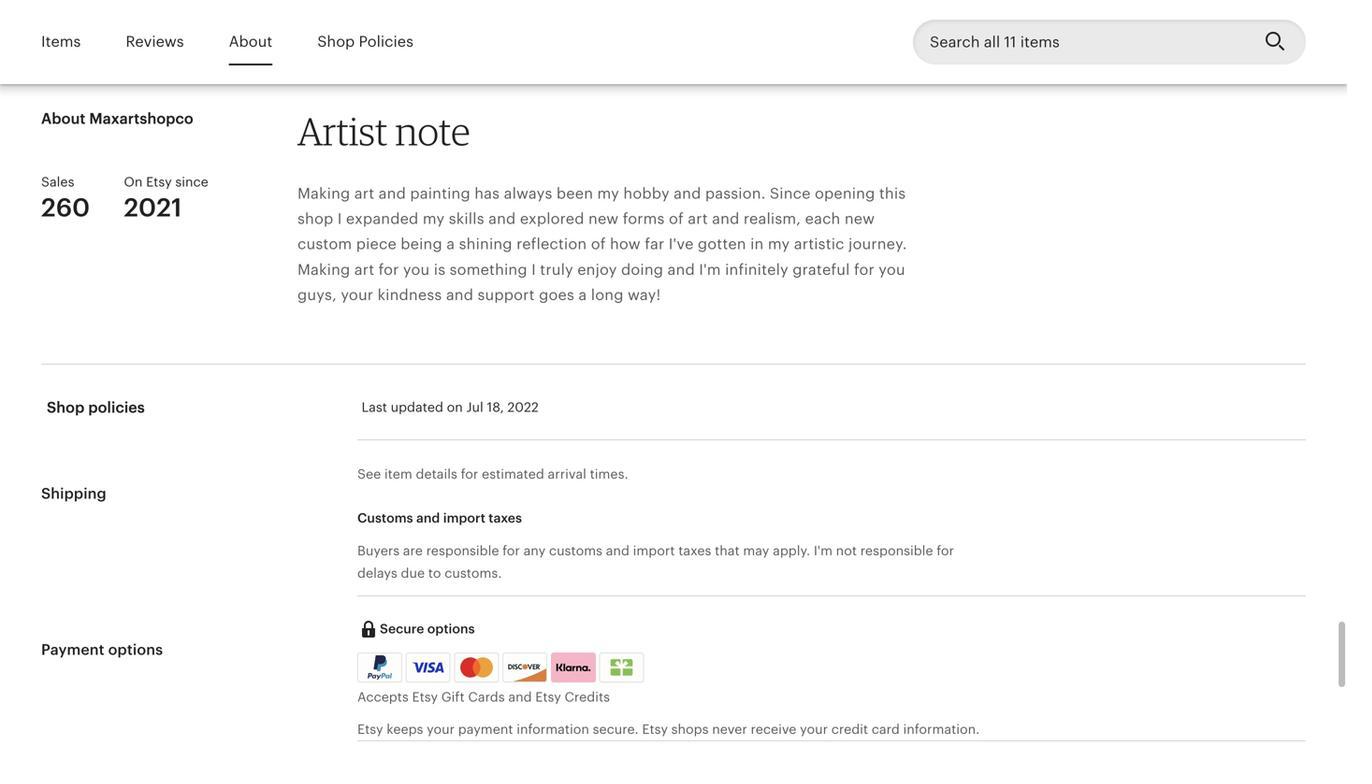 Task type: describe. For each thing, give the bounding box(es) containing it.
information
[[517, 722, 589, 737]]

and down something
[[446, 287, 473, 304]]

shop policies
[[47, 400, 145, 417]]

maxartshopco
[[89, 110, 193, 127]]

hobby
[[623, 185, 670, 202]]

etsy left shops
[[642, 722, 668, 737]]

artist note
[[297, 108, 470, 154]]

see
[[357, 467, 381, 482]]

etsy left gift
[[412, 690, 438, 705]]

and down i've
[[668, 261, 695, 278]]

and up gotten
[[712, 210, 739, 227]]

truly
[[540, 261, 573, 278]]

18,
[[487, 400, 504, 415]]

secure
[[380, 622, 424, 637]]

import inside the buyers are responsible for any customs and import taxes that may apply. i'm not responsible for delays due to customs.
[[633, 544, 675, 559]]

and inside the buyers are responsible for any customs and import taxes that may apply. i'm not responsible for delays due to customs.
[[606, 544, 630, 559]]

reviews link
[[126, 20, 184, 64]]

gift
[[441, 690, 465, 705]]

1 horizontal spatial my
[[597, 185, 619, 202]]

buyers
[[357, 544, 400, 559]]

last
[[362, 400, 387, 415]]

secure options
[[380, 622, 475, 637]]

this
[[879, 185, 906, 202]]

policies
[[88, 400, 145, 417]]

i've
[[669, 236, 694, 253]]

2021
[[124, 193, 182, 222]]

2 making from the top
[[297, 261, 350, 278]]

apply.
[[773, 544, 810, 559]]

goes
[[539, 287, 574, 304]]

2 you from the left
[[879, 261, 905, 278]]

piece
[[356, 236, 397, 253]]

shop policies
[[317, 33, 413, 50]]

0 vertical spatial a
[[446, 236, 455, 253]]

being
[[401, 236, 442, 253]]

card
[[872, 722, 900, 737]]

payment
[[458, 722, 513, 737]]

last updated on jul 18, 2022
[[362, 400, 539, 415]]

each
[[805, 210, 841, 227]]

Search all 11 items text field
[[913, 20, 1250, 65]]

about link
[[229, 20, 272, 64]]

1 making from the top
[[297, 185, 350, 202]]

and down discover image
[[508, 690, 532, 705]]

2022
[[507, 400, 539, 415]]

delays
[[357, 566, 397, 581]]

on
[[124, 175, 143, 189]]

infinitely
[[725, 261, 788, 278]]

artistic
[[794, 236, 844, 253]]

customs
[[549, 544, 602, 559]]

0 vertical spatial of
[[669, 210, 684, 227]]

1 vertical spatial of
[[591, 236, 606, 253]]

2 responsible from the left
[[860, 544, 933, 559]]

buyers are responsible for any customs and import taxes that may apply. i'm not responsible for delays due to customs.
[[357, 544, 954, 581]]

times.
[[590, 467, 628, 482]]

painting
[[410, 185, 470, 202]]

options for secure options
[[427, 622, 475, 637]]

updated
[[391, 400, 443, 415]]

0 vertical spatial i
[[337, 210, 342, 227]]

1 you from the left
[[403, 261, 430, 278]]

explored
[[520, 210, 584, 227]]

i'm inside the buyers are responsible for any customs and import taxes that may apply. i'm not responsible for delays due to customs.
[[814, 544, 833, 559]]

jul
[[466, 400, 483, 415]]

passion.
[[705, 185, 766, 202]]

note
[[395, 108, 470, 154]]

options for payment options
[[108, 642, 163, 659]]

customs.
[[445, 566, 502, 581]]

doing
[[621, 261, 663, 278]]

skills
[[449, 210, 484, 227]]

payment
[[41, 642, 104, 659]]

about for about maxartshopco
[[41, 110, 86, 127]]

items link
[[41, 20, 81, 64]]

customs
[[357, 511, 413, 526]]

arrival
[[548, 467, 586, 482]]

long
[[591, 287, 624, 304]]

always
[[504, 185, 552, 202]]

to
[[428, 566, 441, 581]]

1 new from the left
[[588, 210, 619, 227]]

are
[[403, 544, 423, 559]]

shop
[[297, 210, 333, 227]]

giftcard image
[[606, 660, 638, 677]]

never
[[712, 722, 747, 737]]

policies
[[359, 33, 413, 50]]

1 vertical spatial i
[[531, 261, 536, 278]]

about maxartshopco
[[41, 110, 193, 127]]

paypal image
[[360, 656, 399, 680]]

estimated
[[482, 467, 544, 482]]

shipping
[[41, 485, 106, 502]]

due
[[401, 566, 425, 581]]

2 new from the left
[[845, 210, 875, 227]]

items
[[41, 33, 81, 50]]

reflection
[[516, 236, 587, 253]]

shop for shop policies
[[47, 400, 85, 417]]

shop for shop policies
[[317, 33, 355, 50]]

1 horizontal spatial your
[[427, 722, 455, 737]]

that
[[715, 544, 740, 559]]

klarna image
[[551, 653, 596, 683]]

has
[[475, 185, 500, 202]]

shining
[[459, 236, 512, 253]]

receive
[[751, 722, 796, 737]]

details
[[416, 467, 457, 482]]

and down has
[[488, 210, 516, 227]]

keeps
[[387, 722, 423, 737]]



Task type: locate. For each thing, give the bounding box(es) containing it.
etsy down accepts
[[357, 722, 383, 737]]

taxes
[[489, 511, 522, 526], [678, 544, 711, 559]]

artist
[[297, 108, 388, 154]]

accepts
[[357, 690, 409, 705]]

on
[[447, 400, 463, 415]]

1 horizontal spatial import
[[633, 544, 675, 559]]

0 horizontal spatial taxes
[[489, 511, 522, 526]]

cards
[[468, 690, 505, 705]]

1 horizontal spatial a
[[579, 287, 587, 304]]

credit
[[831, 722, 868, 737]]

0 vertical spatial making
[[297, 185, 350, 202]]

1 horizontal spatial taxes
[[678, 544, 711, 559]]

on etsy since 2021
[[124, 175, 208, 222]]

0 vertical spatial art
[[354, 185, 374, 202]]

new up how
[[588, 210, 619, 227]]

making down custom at the top left of the page
[[297, 261, 350, 278]]

i left truly
[[531, 261, 536, 278]]

260
[[41, 193, 90, 222]]

discover image
[[503, 657, 548, 684]]

art up expanded
[[354, 185, 374, 202]]

any
[[523, 544, 546, 559]]

options up visa image
[[427, 622, 475, 637]]

1 horizontal spatial you
[[879, 261, 905, 278]]

credits
[[565, 690, 610, 705]]

of up i've
[[669, 210, 684, 227]]

etsy
[[146, 175, 172, 189], [412, 690, 438, 705], [535, 690, 561, 705], [357, 722, 383, 737], [642, 722, 668, 737]]

see item details for estimated arrival times.
[[357, 467, 628, 482]]

been
[[557, 185, 593, 202]]

guys,
[[297, 287, 337, 304]]

0 horizontal spatial i'm
[[699, 261, 721, 278]]

responsible right not
[[860, 544, 933, 559]]

enjoy
[[577, 261, 617, 278]]

1 vertical spatial about
[[41, 110, 86, 127]]

not
[[836, 544, 857, 559]]

responsible up customs.
[[426, 544, 499, 559]]

1 horizontal spatial new
[[845, 210, 875, 227]]

0 horizontal spatial you
[[403, 261, 430, 278]]

forms
[[623, 210, 665, 227]]

1 responsible from the left
[[426, 544, 499, 559]]

since
[[175, 175, 208, 189]]

2 vertical spatial my
[[768, 236, 790, 253]]

is
[[434, 261, 446, 278]]

mastercard image
[[457, 656, 496, 680]]

may
[[743, 544, 769, 559]]

0 vertical spatial import
[[443, 511, 485, 526]]

1 horizontal spatial i
[[531, 261, 536, 278]]

something
[[450, 261, 527, 278]]

making art and painting has always been my hobby and passion. since opening this shop i expanded my skills and explored new forms of art and realism, each new custom piece being a shining reflection of how far i've gotten in my artistic journey. making art for you is something i truly enjoy doing and i'm infinitely grateful for you guys, your kindness and support goes a long way!
[[297, 185, 907, 304]]

information.
[[903, 722, 980, 737]]

making
[[297, 185, 350, 202], [297, 261, 350, 278]]

you down 'journey.'
[[879, 261, 905, 278]]

i'm
[[699, 261, 721, 278], [814, 544, 833, 559]]

way!
[[628, 287, 661, 304]]

taxes inside the buyers are responsible for any customs and import taxes that may apply. i'm not responsible for delays due to customs.
[[678, 544, 711, 559]]

etsy right on
[[146, 175, 172, 189]]

0 horizontal spatial a
[[446, 236, 455, 253]]

making up the 'shop'
[[297, 185, 350, 202]]

your inside making art and painting has always been my hobby and passion. since opening this shop i expanded my skills and explored new forms of art and realism, each new custom piece being a shining reflection of how far i've gotten in my artistic journey. making art for you is something i truly enjoy doing and i'm infinitely grateful for you guys, your kindness and support goes a long way!
[[341, 287, 373, 304]]

etsy keeps your payment information secure. etsy shops never receive your credit card information.
[[357, 722, 980, 737]]

0 horizontal spatial shop
[[47, 400, 85, 417]]

customs and import taxes
[[357, 511, 522, 526]]

1 horizontal spatial about
[[229, 33, 272, 50]]

0 horizontal spatial options
[[108, 642, 163, 659]]

0 horizontal spatial responsible
[[426, 544, 499, 559]]

grateful
[[793, 261, 850, 278]]

1 vertical spatial i'm
[[814, 544, 833, 559]]

gotten
[[698, 236, 746, 253]]

1 vertical spatial art
[[688, 210, 708, 227]]

2 horizontal spatial my
[[768, 236, 790, 253]]

options
[[427, 622, 475, 637], [108, 642, 163, 659]]

0 horizontal spatial about
[[41, 110, 86, 127]]

for
[[379, 261, 399, 278], [854, 261, 875, 278], [461, 467, 478, 482], [502, 544, 520, 559], [937, 544, 954, 559]]

0 horizontal spatial import
[[443, 511, 485, 526]]

1 vertical spatial my
[[423, 210, 445, 227]]

a
[[446, 236, 455, 253], [579, 287, 587, 304]]

i'm down gotten
[[699, 261, 721, 278]]

import left that
[[633, 544, 675, 559]]

and up expanded
[[379, 185, 406, 202]]

realism,
[[744, 210, 801, 227]]

and right customs
[[606, 544, 630, 559]]

custom
[[297, 236, 352, 253]]

since
[[770, 185, 811, 202]]

your left credit
[[800, 722, 828, 737]]

0 horizontal spatial of
[[591, 236, 606, 253]]

a right being
[[446, 236, 455, 253]]

support
[[478, 287, 535, 304]]

options right payment
[[108, 642, 163, 659]]

2 vertical spatial art
[[354, 261, 374, 278]]

0 horizontal spatial i
[[337, 210, 342, 227]]

journey.
[[849, 236, 907, 253]]

0 vertical spatial taxes
[[489, 511, 522, 526]]

kindness
[[378, 287, 442, 304]]

sales
[[41, 175, 74, 189]]

about
[[229, 33, 272, 50], [41, 110, 86, 127]]

1 vertical spatial shop
[[47, 400, 85, 417]]

1 horizontal spatial i'm
[[814, 544, 833, 559]]

1 vertical spatial import
[[633, 544, 675, 559]]

item
[[384, 467, 412, 482]]

art
[[354, 185, 374, 202], [688, 210, 708, 227], [354, 261, 374, 278]]

1 vertical spatial options
[[108, 642, 163, 659]]

0 vertical spatial shop
[[317, 33, 355, 50]]

my down painting
[[423, 210, 445, 227]]

and up are
[[416, 511, 440, 526]]

your right guys,
[[341, 287, 373, 304]]

my right been
[[597, 185, 619, 202]]

visa image
[[412, 660, 444, 677]]

taxes down estimated
[[489, 511, 522, 526]]

opening
[[815, 185, 875, 202]]

shops
[[671, 722, 709, 737]]

0 vertical spatial options
[[427, 622, 475, 637]]

far
[[645, 236, 664, 253]]

1 vertical spatial making
[[297, 261, 350, 278]]

art up i've
[[688, 210, 708, 227]]

i'm left not
[[814, 544, 833, 559]]

payment options
[[41, 642, 163, 659]]

new down opening
[[845, 210, 875, 227]]

0 horizontal spatial new
[[588, 210, 619, 227]]

taxes left that
[[678, 544, 711, 559]]

1 horizontal spatial options
[[427, 622, 475, 637]]

secure.
[[593, 722, 639, 737]]

import
[[443, 511, 485, 526], [633, 544, 675, 559]]

0 vertical spatial about
[[229, 33, 272, 50]]

expanded
[[346, 210, 419, 227]]

1 horizontal spatial shop
[[317, 33, 355, 50]]

you left is
[[403, 261, 430, 278]]

my
[[597, 185, 619, 202], [423, 210, 445, 227], [768, 236, 790, 253]]

i right the 'shop'
[[337, 210, 342, 227]]

of
[[669, 210, 684, 227], [591, 236, 606, 253]]

etsy up information
[[535, 690, 561, 705]]

etsy inside on etsy since 2021
[[146, 175, 172, 189]]

in
[[750, 236, 764, 253]]

shop policies link
[[317, 20, 413, 64]]

and right hobby
[[674, 185, 701, 202]]

of up enjoy
[[591, 236, 606, 253]]

how
[[610, 236, 641, 253]]

import down details
[[443, 511, 485, 526]]

reviews
[[126, 33, 184, 50]]

sales 260
[[41, 175, 90, 222]]

0 horizontal spatial my
[[423, 210, 445, 227]]

0 vertical spatial my
[[597, 185, 619, 202]]

0 horizontal spatial your
[[341, 287, 373, 304]]

about for about
[[229, 33, 272, 50]]

2 horizontal spatial your
[[800, 722, 828, 737]]

shop
[[317, 33, 355, 50], [47, 400, 85, 417]]

1 horizontal spatial of
[[669, 210, 684, 227]]

1 vertical spatial taxes
[[678, 544, 711, 559]]

0 vertical spatial i'm
[[699, 261, 721, 278]]

1 horizontal spatial responsible
[[860, 544, 933, 559]]

my right in
[[768, 236, 790, 253]]

i'm inside making art and painting has always been my hobby and passion. since opening this shop i expanded my skills and explored new forms of art and realism, each new custom piece being a shining reflection of how far i've gotten in my artistic journey. making art for you is something i truly enjoy doing and i'm infinitely grateful for you guys, your kindness and support goes a long way!
[[699, 261, 721, 278]]

a left long
[[579, 287, 587, 304]]

your
[[341, 287, 373, 304], [427, 722, 455, 737], [800, 722, 828, 737]]

1 vertical spatial a
[[579, 287, 587, 304]]

art down piece
[[354, 261, 374, 278]]

shop inside shop policies link
[[317, 33, 355, 50]]

your down gift
[[427, 722, 455, 737]]



Task type: vqa. For each thing, say whether or not it's contained in the screenshot.
the any
yes



